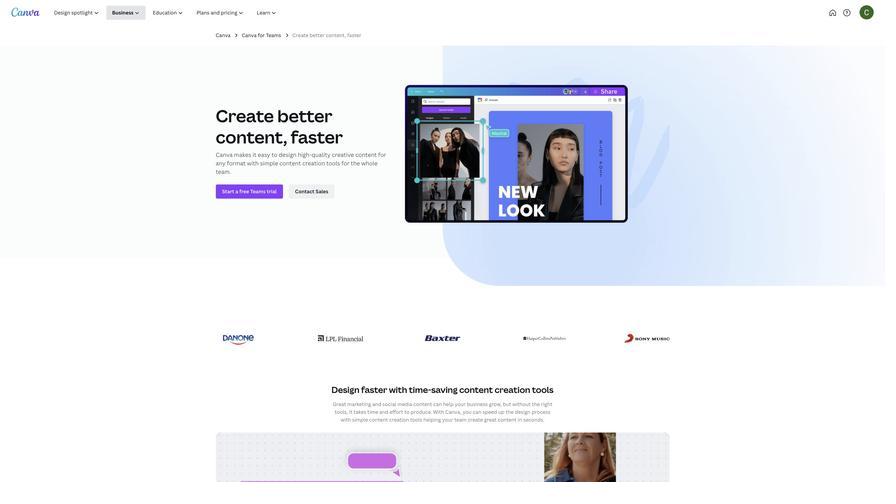 Task type: locate. For each thing, give the bounding box(es) containing it.
creation
[[302, 160, 325, 167], [495, 384, 530, 396], [389, 416, 409, 423]]

1 vertical spatial with
[[389, 384, 407, 396]]

0 vertical spatial create
[[293, 32, 308, 39]]

to right "easy"
[[272, 151, 277, 159]]

1 horizontal spatial can
[[473, 409, 481, 415]]

creation inside the create better content, faster canva makes it easy to design high-quality creative content for any format with simple content creation tools for the whole team.
[[302, 160, 325, 167]]

0 vertical spatial content,
[[326, 32, 346, 39]]

produce.
[[411, 409, 432, 415]]

tools up right
[[532, 384, 554, 396]]

creation down effort
[[389, 416, 409, 423]]

1 horizontal spatial with
[[341, 416, 351, 423]]

your down canva, at the bottom right
[[442, 416, 453, 423]]

content,
[[326, 32, 346, 39], [216, 126, 287, 149]]

0 horizontal spatial for
[[258, 32, 265, 39]]

to down media
[[404, 409, 410, 415]]

baxter image
[[425, 336, 460, 341]]

with inside great marketing and social media content can help your business grow, but without the right tools, it takes time and effort to produce. with canva, you can speed up the design process with simple content creation tools helping your team create great content in seconds.
[[341, 416, 351, 423]]

1 horizontal spatial your
[[455, 401, 466, 407]]

faster
[[347, 32, 361, 39], [291, 126, 343, 149], [361, 384, 387, 396]]

0 vertical spatial creation
[[302, 160, 325, 167]]

create inside the create better content, faster canva makes it easy to design high-quality creative content for any format with simple content creation tools for the whole team.
[[216, 104, 274, 127]]

and down social
[[379, 409, 388, 415]]

simple down takes
[[352, 416, 368, 423]]

0 vertical spatial tools
[[326, 160, 340, 167]]

1 horizontal spatial the
[[506, 409, 514, 415]]

content, inside the create better content, faster canva makes it easy to design high-quality creative content for any format with simple content creation tools for the whole team.
[[216, 126, 287, 149]]

with up media
[[389, 384, 407, 396]]

0 horizontal spatial content,
[[216, 126, 287, 149]]

0 horizontal spatial your
[[442, 416, 453, 423]]

better
[[310, 32, 325, 39], [277, 104, 333, 127]]

canva
[[216, 32, 231, 39], [242, 32, 257, 39], [216, 151, 233, 159]]

tools
[[326, 160, 340, 167], [532, 384, 554, 396], [410, 416, 422, 423]]

2 vertical spatial with
[[341, 416, 351, 423]]

0 horizontal spatial creation
[[302, 160, 325, 167]]

and
[[372, 401, 381, 407], [379, 409, 388, 415]]

0 horizontal spatial with
[[247, 160, 259, 167]]

1 vertical spatial design
[[515, 409, 531, 415]]

1 vertical spatial faster
[[291, 126, 343, 149]]

the left whole
[[351, 160, 360, 167]]

1 vertical spatial the
[[532, 401, 540, 407]]

for
[[258, 32, 265, 39], [378, 151, 386, 159], [342, 160, 350, 167]]

teams
[[266, 32, 281, 39]]

canva link
[[216, 31, 231, 39]]

0 vertical spatial the
[[351, 160, 360, 167]]

1 vertical spatial simple
[[352, 416, 368, 423]]

0 vertical spatial simple
[[260, 160, 278, 167]]

simple
[[260, 160, 278, 167], [352, 416, 368, 423]]

2 horizontal spatial tools
[[532, 384, 554, 396]]

tools down creative
[[326, 160, 340, 167]]

design
[[279, 151, 297, 159], [515, 409, 531, 415]]

faster inside the create better content, faster canva makes it easy to design high-quality creative content for any format with simple content creation tools for the whole team.
[[291, 126, 343, 149]]

top level navigation element
[[48, 6, 307, 20]]

simple inside the create better content, faster canva makes it easy to design high-quality creative content for any format with simple content creation tools for the whole team.
[[260, 160, 278, 167]]

it inside the create better content, faster canva makes it easy to design high-quality creative content for any format with simple content creation tools for the whole team.
[[253, 151, 256, 159]]

quality
[[312, 151, 331, 159]]

0 horizontal spatial the
[[351, 160, 360, 167]]

create better content, faster canva makes it easy to design high-quality creative content for any format with simple content creation tools for the whole team.
[[216, 104, 386, 176]]

canva for teams link
[[242, 31, 281, 39]]

time
[[367, 409, 378, 415]]

effort
[[390, 409, 403, 415]]

creation up but
[[495, 384, 530, 396]]

can down business
[[473, 409, 481, 415]]

canva for canva
[[216, 32, 231, 39]]

creation down quality
[[302, 160, 325, 167]]

2 vertical spatial the
[[506, 409, 514, 415]]

0 vertical spatial with
[[247, 160, 259, 167]]

create
[[293, 32, 308, 39], [216, 104, 274, 127]]

it left "easy"
[[253, 151, 256, 159]]

makes
[[234, 151, 251, 159]]

1 vertical spatial your
[[442, 416, 453, 423]]

0 horizontal spatial simple
[[260, 160, 278, 167]]

1 horizontal spatial tools
[[410, 416, 422, 423]]

creative
[[332, 151, 354, 159]]

easy
[[258, 151, 270, 159]]

2 vertical spatial creation
[[389, 416, 409, 423]]

1 vertical spatial it
[[349, 409, 353, 415]]

tools down produce.
[[410, 416, 422, 423]]

content down high-
[[280, 160, 301, 167]]

1 horizontal spatial simple
[[352, 416, 368, 423]]

design inside the create better content, faster canva makes it easy to design high-quality creative content for any format with simple content creation tools for the whole team.
[[279, 151, 297, 159]]

0 horizontal spatial tools
[[326, 160, 340, 167]]

1 horizontal spatial creation
[[389, 416, 409, 423]]

0 vertical spatial better
[[310, 32, 325, 39]]

0 horizontal spatial can
[[433, 401, 442, 407]]

design down "without"
[[515, 409, 531, 415]]

with down tools,
[[341, 416, 351, 423]]

simple inside great marketing and social media content can help your business grow, but without the right tools, it takes time and effort to produce. with canva, you can speed up the design process with simple content creation tools helping your team create great content in seconds.
[[352, 416, 368, 423]]

it left takes
[[349, 409, 353, 415]]

0 vertical spatial design
[[279, 151, 297, 159]]

0 horizontal spatial create
[[216, 104, 274, 127]]

to
[[272, 151, 277, 159], [404, 409, 410, 415]]

saving
[[431, 384, 458, 396]]

2 horizontal spatial creation
[[495, 384, 530, 396]]

your
[[455, 401, 466, 407], [442, 416, 453, 423]]

1 vertical spatial content,
[[216, 126, 287, 149]]

1 horizontal spatial to
[[404, 409, 410, 415]]

1 vertical spatial create
[[216, 104, 274, 127]]

up
[[498, 409, 505, 415]]

sony music image
[[624, 334, 670, 343]]

better inside the create better content, faster canva makes it easy to design high-quality creative content for any format with simple content creation tools for the whole team.
[[277, 104, 333, 127]]

1 horizontal spatial design
[[515, 409, 531, 415]]

2 vertical spatial tools
[[410, 416, 422, 423]]

design
[[332, 384, 360, 396]]

the
[[351, 160, 360, 167], [532, 401, 540, 407], [506, 409, 514, 415]]

0 horizontal spatial design
[[279, 151, 297, 159]]

design inside great marketing and social media content can help your business grow, but without the right tools, it takes time and effort to produce. with canva, you can speed up the design process with simple content creation tools helping your team create great content in seconds.
[[515, 409, 531, 415]]

1 vertical spatial for
[[378, 151, 386, 159]]

seconds.
[[523, 416, 544, 423]]

content
[[355, 151, 377, 159], [280, 160, 301, 167], [459, 384, 493, 396], [413, 401, 432, 407], [369, 416, 388, 423], [498, 416, 517, 423]]

1 horizontal spatial for
[[342, 160, 350, 167]]

and up time
[[372, 401, 381, 407]]

0 horizontal spatial to
[[272, 151, 277, 159]]

with inside the create better content, faster canva makes it easy to design high-quality creative content for any format with simple content creation tools for the whole team.
[[247, 160, 259, 167]]

the right up
[[506, 409, 514, 415]]

1 vertical spatial to
[[404, 409, 410, 415]]

with
[[247, 160, 259, 167], [389, 384, 407, 396], [341, 416, 351, 423]]

2 vertical spatial for
[[342, 160, 350, 167]]

0 vertical spatial faster
[[347, 32, 361, 39]]

0 vertical spatial it
[[253, 151, 256, 159]]

the up "process"
[[532, 401, 540, 407]]

1 horizontal spatial it
[[349, 409, 353, 415]]

1 vertical spatial better
[[277, 104, 333, 127]]

canva for canva for teams
[[242, 32, 257, 39]]

0 vertical spatial and
[[372, 401, 381, 407]]

can
[[433, 401, 442, 407], [473, 409, 481, 415]]

it
[[253, 151, 256, 159], [349, 409, 353, 415]]

0 vertical spatial your
[[455, 401, 466, 407]]

content down time
[[369, 416, 388, 423]]

0 vertical spatial to
[[272, 151, 277, 159]]

design left high-
[[279, 151, 297, 159]]

can up with
[[433, 401, 442, 407]]

harper collins publishers image
[[523, 333, 566, 343]]

0 horizontal spatial it
[[253, 151, 256, 159]]

1 horizontal spatial create
[[293, 32, 308, 39]]

danone image
[[223, 332, 254, 345]]

1 horizontal spatial content,
[[326, 32, 346, 39]]

simple down "easy"
[[260, 160, 278, 167]]

but
[[503, 401, 511, 407]]

0 vertical spatial for
[[258, 32, 265, 39]]

content up business
[[459, 384, 493, 396]]

your up you
[[455, 401, 466, 407]]

with down makes on the top left of page
[[247, 160, 259, 167]]



Task type: vqa. For each thing, say whether or not it's contained in the screenshot.
the to the middle
yes



Task type: describe. For each thing, give the bounding box(es) containing it.
canva inside the create better content, faster canva makes it easy to design high-quality creative content for any format with simple content creation tools for the whole team.
[[216, 151, 233, 159]]

creation inside great marketing and social media content can help your business grow, but without the right tools, it takes time and effort to produce. with canva, you can speed up the design process with simple content creation tools helping your team create great content in seconds.
[[389, 416, 409, 423]]

1 vertical spatial tools
[[532, 384, 554, 396]]

design faster with time-saving content creation tools
[[332, 384, 554, 396]]

takes
[[354, 409, 366, 415]]

2 horizontal spatial with
[[389, 384, 407, 396]]

help
[[443, 401, 454, 407]]

content, for create better content, faster canva makes it easy to design high-quality creative content for any format with simple content creation tools for the whole team.
[[216, 126, 287, 149]]

right
[[541, 401, 552, 407]]

high-
[[298, 151, 312, 159]]

1 vertical spatial creation
[[495, 384, 530, 396]]

2 horizontal spatial for
[[378, 151, 386, 159]]

business
[[467, 401, 488, 407]]

to inside the create better content, faster canva makes it easy to design high-quality creative content for any format with simple content creation tools for the whole team.
[[272, 151, 277, 159]]

0 vertical spatial can
[[433, 401, 442, 407]]

great
[[484, 416, 497, 423]]

tools,
[[335, 409, 348, 415]]

time-
[[409, 384, 431, 396]]

great marketing and social media content can help your business grow, but without the right tools, it takes time and effort to produce. with canva, you can speed up the design process with simple content creation tools helping your team create great content in seconds.
[[333, 401, 552, 423]]

format
[[227, 160, 246, 167]]

to inside great marketing and social media content can help your business grow, but without the right tools, it takes time and effort to produce. with canva, you can speed up the design process with simple content creation tools helping your team create great content in seconds.
[[404, 409, 410, 415]]

content down up
[[498, 416, 517, 423]]

great
[[333, 401, 346, 407]]

create for create better content, faster canva makes it easy to design high-quality creative content for any format with simple content creation tools for the whole team.
[[216, 104, 274, 127]]

tools inside the create better content, faster canva makes it easy to design high-quality creative content for any format with simple content creation tools for the whole team.
[[326, 160, 340, 167]]

team
[[454, 416, 467, 423]]

without
[[512, 401, 531, 407]]

content up whole
[[355, 151, 377, 159]]

with
[[433, 409, 444, 415]]

tools inside great marketing and social media content can help your business grow, but without the right tools, it takes time and effort to produce. with canva, you can speed up the design process with simple content creation tools helping your team create great content in seconds.
[[410, 416, 422, 423]]

content, for create better content, faster
[[326, 32, 346, 39]]

marketing
[[347, 401, 371, 407]]

1 vertical spatial and
[[379, 409, 388, 415]]

media
[[398, 401, 412, 407]]

team.
[[216, 168, 231, 176]]

better for create better content, faster canva makes it easy to design high-quality creative content for any format with simple content creation tools for the whole team.
[[277, 104, 333, 127]]

canva for teams
[[242, 32, 281, 39]]

grow,
[[489, 401, 502, 407]]

helping
[[424, 416, 441, 423]]

you
[[463, 409, 472, 415]]

faster for create better content, faster
[[347, 32, 361, 39]]

better for create better content, faster
[[310, 32, 325, 39]]

process
[[532, 409, 551, 415]]

create for create better content, faster
[[293, 32, 308, 39]]

in
[[518, 416, 522, 423]]

create
[[468, 416, 483, 423]]

the inside the create better content, faster canva makes it easy to design high-quality creative content for any format with simple content creation tools for the whole team.
[[351, 160, 360, 167]]

1 vertical spatial can
[[473, 409, 481, 415]]

2 vertical spatial faster
[[361, 384, 387, 396]]

whole
[[361, 160, 378, 167]]

speed
[[483, 409, 497, 415]]

2 horizontal spatial the
[[532, 401, 540, 407]]

content up produce.
[[413, 401, 432, 407]]

it inside great marketing and social media content can help your business grow, but without the right tools, it takes time and effort to produce. with canva, you can speed up the design process with simple content creation tools helping your team create great content in seconds.
[[349, 409, 353, 415]]

social
[[383, 401, 396, 407]]

faster for create better content, faster canva makes it easy to design high-quality creative content for any format with simple content creation tools for the whole team.
[[291, 126, 343, 149]]

lpl financial image
[[318, 335, 363, 341]]

canva,
[[445, 409, 462, 415]]

any
[[216, 160, 226, 167]]

create better content, faster
[[293, 32, 361, 39]]



